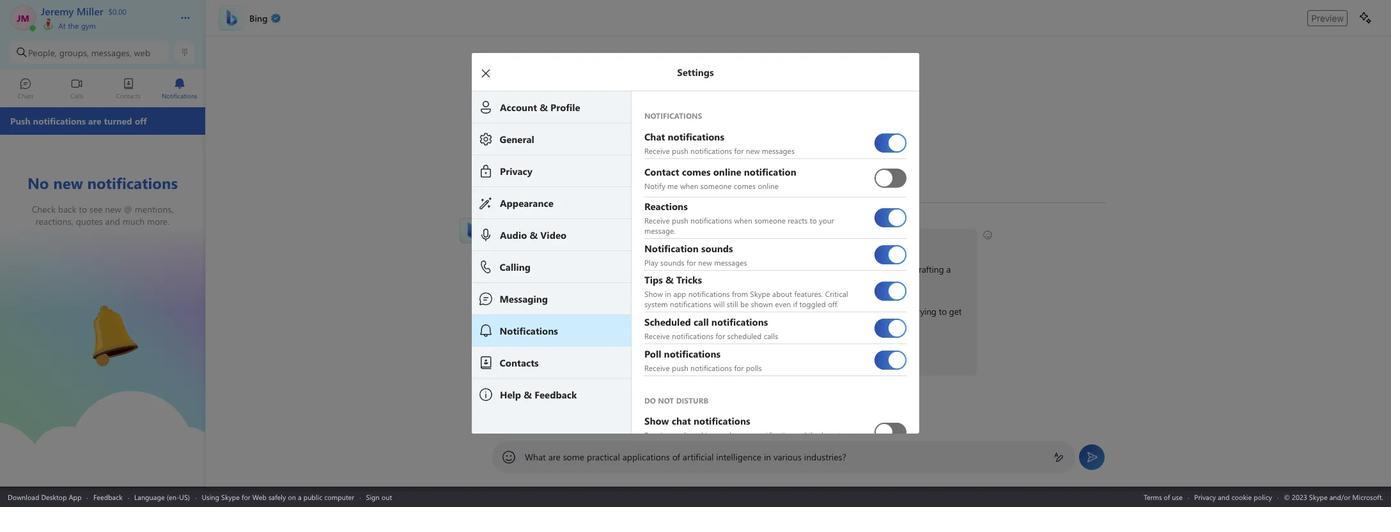 Task type: describe. For each thing, give the bounding box(es) containing it.
download desktop app
[[8, 493, 82, 502]]

out
[[382, 493, 392, 502]]

be
[[740, 299, 749, 310]]

message.
[[645, 226, 676, 236]]

while
[[799, 430, 817, 441]]

hey, this is bing ! how can i help you today?
[[499, 235, 667, 247]]

am
[[527, 217, 539, 228]]

ask me any type of question, like finding vegan restaurants in cambridge, itinerary for your trip to europe or drafting a story for curious kids. in groups, remember to mention me with @bing. i'm an ai preview, so i'm still learning. sometimes i might say something weird. don't get mad at me, i'm just trying to get better! if you want to start over, type
[[499, 263, 964, 360]]

notify me when someone comes online
[[645, 181, 779, 191]]

receive for receive push and in-app banner notifications while do not disturb is on
[[645, 430, 670, 441]]

Tips & Tricks, Show in app notifications from Skype about features. Critical system notifications will still be shown even if toggled off. checkbox
[[875, 277, 907, 306]]

at the gym
[[56, 20, 96, 31]]

using skype for web safely on a public computer
[[202, 493, 354, 502]]

1 horizontal spatial you
[[623, 235, 637, 247]]

privacy
[[1195, 493, 1216, 502]]

toggled
[[800, 299, 826, 310]]

critical
[[825, 289, 848, 299]]

weird.
[[776, 306, 799, 318]]

do
[[819, 430, 828, 441]]

to inside 'receive push notifications when someone reacts to your message.'
[[810, 216, 817, 226]]

you inside ask me any type of question, like finding vegan restaurants in cambridge, itinerary for your trip to europe or drafting a story for curious kids. in groups, remember to mention me with @bing. i'm an ai preview, so i'm still learning. sometimes i might say something weird. don't get mad at me, i'm just trying to get better! if you want to start over, type
[[506, 348, 520, 360]]

newtopic
[[613, 348, 649, 360]]

in-
[[706, 430, 715, 441]]

2 want from the left
[[695, 348, 713, 360]]

shown
[[751, 299, 773, 310]]

me up polls at the bottom right of the page
[[744, 348, 756, 360]]

language (en-us) link
[[134, 493, 190, 502]]

industries?
[[804, 451, 846, 464]]

on inside receive push and in-app banner notifications while do not disturb is on
[[678, 441, 687, 451]]

0 vertical spatial when
[[680, 181, 699, 191]]

in
[[583, 278, 590, 290]]

for right sounds
[[687, 257, 696, 268]]

0 horizontal spatial is
[[533, 235, 539, 247]]

people, groups, messages, web button
[[10, 41, 169, 64]]

Poll notifications, Receive push notifications for polls checkbox
[[875, 346, 907, 375]]

me for tell me a joke
[[626, 418, 637, 428]]

over,
[[573, 348, 591, 360]]

us)
[[179, 493, 190, 502]]

skype inside show in app notifications from skype about features. critical system notifications will still be shown even if toggled off.
[[750, 289, 770, 299]]

at
[[58, 20, 66, 31]]

want inside ask me any type of question, like finding vegan restaurants in cambridge, itinerary for your trip to europe or drafting a story for curious kids. in groups, remember to mention me with @bing. i'm an ai preview, so i'm still learning. sometimes i might say something weird. don't get mad at me, i'm just trying to get better! if you want to start over, type
[[523, 348, 541, 360]]

polls
[[746, 363, 762, 373]]

receive for receive push notifications when someone reacts to your message.
[[645, 216, 670, 226]]

the for what's
[[705, 418, 716, 428]]

sign out
[[366, 493, 392, 502]]

9:24
[[511, 217, 525, 228]]

notifications down give
[[691, 363, 732, 373]]

feedback link
[[93, 493, 123, 502]]

people,
[[28, 46, 57, 59]]

not
[[830, 430, 842, 441]]

(en-
[[167, 493, 179, 502]]

(openhands)
[[882, 347, 930, 359]]

people, groups, messages, web
[[28, 46, 150, 59]]

0 horizontal spatial type
[[545, 263, 562, 276]]

drafting
[[914, 263, 944, 276]]

download
[[8, 493, 39, 502]]

preview,
[[535, 306, 566, 318]]

2 i'm from the left
[[579, 306, 591, 318]]

0 vertical spatial new
[[746, 145, 760, 156]]

terms of use link
[[1144, 493, 1183, 502]]

receive push and in-app banner notifications while do not disturb is on
[[645, 430, 844, 451]]

Contact comes online notification, Notify me when someone comes online checkbox
[[875, 163, 907, 193]]

0 horizontal spatial on
[[288, 493, 296, 502]]

app inside receive push and in-app banner notifications while do not disturb is on
[[715, 430, 728, 441]]

restaurants
[[681, 263, 724, 276]]

story
[[499, 278, 518, 290]]

can
[[584, 235, 597, 247]]

bing
[[541, 235, 559, 247]]

in inside show in app notifications from skype about features. critical system notifications will still be shown even if toggled off.
[[665, 289, 671, 299]]

at
[[858, 306, 866, 318]]

your inside ask me any type of question, like finding vegan restaurants in cambridge, itinerary for your trip to europe or drafting a story for curious kids. in groups, remember to mention me with @bing. i'm an ai preview, so i'm still learning. sometimes i might say something weird. don't get mad at me, i'm just trying to get better! if you want to start over, type
[[829, 263, 846, 276]]

ask
[[499, 263, 512, 276]]

off.
[[828, 299, 839, 310]]

use
[[1172, 493, 1183, 502]]

notifications up the notify me when someone comes online
[[691, 145, 732, 156]]

show in app notifications from skype about features. critical system notifications will still be shown even if toggled off.
[[645, 289, 851, 310]]

reacts
[[788, 216, 808, 226]]

bing,
[[492, 217, 509, 228]]

what's the weather? button
[[672, 412, 756, 433]]

to right trying
[[939, 306, 947, 318]]

of inside ask me any type of question, like finding vegan restaurants in cambridge, itinerary for your trip to europe or drafting a story for curious kids. in groups, remember to mention me with @bing. i'm an ai preview, so i'm still learning. sometimes i might say something weird. don't get mad at me, i'm just trying to get better! if you want to start over, type
[[564, 263, 572, 276]]

Type a message text field
[[525, 451, 1044, 464]]

me for ask me any type of question, like finding vegan restaurants in cambridge, itinerary for your trip to europe or drafting a story for curious kids. in groups, remember to mention me with @bing. i'm an ai preview, so i'm still learning. sometimes i might say something weird. don't get mad at me, i'm just trying to get better! if you want to start over, type
[[515, 263, 527, 276]]

might
[[693, 306, 716, 318]]

2 get from the left
[[949, 306, 962, 318]]

is inside receive push and in-app banner notifications while do not disturb is on
[[670, 441, 676, 451]]

calls
[[764, 331, 778, 341]]

download desktop app link
[[8, 493, 82, 502]]

itinerary
[[782, 263, 813, 276]]

2 vertical spatial of
[[1164, 493, 1170, 502]]

app inside show in app notifications from skype about features. critical system notifications will still be shown even if toggled off.
[[673, 289, 686, 299]]

online
[[758, 181, 779, 191]]

1 vertical spatial skype
[[221, 493, 240, 502]]

0 vertical spatial messages
[[762, 145, 795, 156]]

a inside ask me any type of question, like finding vegan restaurants in cambridge, itinerary for your trip to europe or drafting a story for curious kids. in groups, remember to mention me with @bing. i'm an ai preview, so i'm still learning. sometimes i might say something weird. don't get mad at me, i'm just trying to get better! if you want to start over, type
[[947, 263, 951, 276]]

using
[[202, 493, 219, 502]]

joke
[[645, 418, 659, 428]]

how
[[564, 235, 582, 247]]

and
[[653, 348, 669, 360]]

scheduled
[[727, 331, 762, 341]]

to right the trip
[[864, 263, 872, 276]]

sometimes
[[644, 306, 686, 318]]

still inside show in app notifications from skype about features. critical system notifications will still be shown even if toggled off.
[[727, 299, 738, 310]]

what are some practical applications of artificial intelligence in various industries?
[[525, 451, 846, 464]]

push for receive push and in-app banner notifications while do not disturb is on
[[672, 430, 689, 441]]

notifications dialog
[[472, 53, 939, 508]]

notifications up might
[[688, 289, 730, 299]]

1 vertical spatial just
[[798, 348, 811, 360]]

receive push notifications when someone reacts to your message.
[[645, 216, 836, 236]]

for right itinerary
[[816, 263, 827, 276]]

a right report
[[840, 348, 844, 360]]

desktop
[[41, 493, 67, 502]]

0 horizontal spatial new
[[698, 257, 712, 268]]

so
[[568, 306, 577, 318]]

2 horizontal spatial you
[[678, 348, 692, 360]]

even
[[775, 299, 791, 310]]



Task type: vqa. For each thing, say whether or not it's contained in the screenshot.
bottommost "for"
no



Task type: locate. For each thing, give the bounding box(es) containing it.
1 vertical spatial when
[[734, 216, 753, 226]]

i left might
[[689, 306, 691, 318]]

of left artificial
[[673, 451, 680, 464]]

and left in-
[[691, 430, 703, 441]]

start
[[554, 348, 571, 360]]

0 vertical spatial the
[[68, 20, 79, 31]]

just left trying
[[898, 306, 912, 318]]

0 vertical spatial someone
[[701, 181, 732, 191]]

Chat notifications, Receive push notifications for new messages checkbox
[[875, 128, 907, 158]]

Show chat notifications, Receive push and in-app banner notifications while do not disturb is on checkbox
[[875, 418, 907, 448]]

play sounds for new messages
[[645, 257, 747, 268]]

4 push from the top
[[672, 430, 689, 441]]

4 receive from the top
[[645, 363, 670, 373]]

in up with
[[726, 263, 733, 276]]

1 horizontal spatial in
[[726, 263, 733, 276]]

for left web
[[242, 493, 250, 502]]

play
[[645, 257, 658, 268]]

0 vertical spatial app
[[673, 289, 686, 299]]

push down receive notifications for scheduled calls
[[672, 363, 689, 373]]

receive inside receive push and in-app banner notifications while do not disturb is on
[[645, 430, 670, 441]]

is right this
[[533, 235, 539, 247]]

1 vertical spatial in
[[665, 289, 671, 299]]

receive inside 'receive push notifications when someone reacts to your message.'
[[645, 216, 670, 226]]

new up mention
[[698, 257, 712, 268]]

Notification sounds, Play sounds for new messages checkbox
[[875, 240, 907, 270]]

receive up and
[[645, 331, 670, 341]]

0 horizontal spatial the
[[68, 20, 79, 31]]

0 horizontal spatial messages
[[714, 257, 747, 268]]

receive
[[645, 145, 670, 156], [645, 216, 670, 226], [645, 331, 670, 341], [645, 363, 670, 373], [645, 430, 670, 441]]

privacy and cookie policy
[[1195, 493, 1273, 502]]

0 horizontal spatial get
[[824, 306, 836, 318]]

weather?
[[718, 418, 748, 428]]

me left any on the left bottom of page
[[515, 263, 527, 276]]

0 horizontal spatial want
[[523, 348, 541, 360]]

1 vertical spatial and
[[1218, 493, 1230, 502]]

in right show
[[665, 289, 671, 299]]

an
[[513, 306, 522, 318]]

Scheduled call notifications, Receive notifications for scheduled calls checkbox
[[875, 314, 907, 343]]

me left with
[[710, 278, 722, 290]]

in left various
[[764, 451, 771, 464]]

1 horizontal spatial still
[[727, 299, 738, 310]]

various
[[774, 451, 802, 464]]

if inside show in app notifications from skype about features. critical system notifications will still be shown even if toggled off.
[[793, 299, 798, 310]]

want left start
[[523, 348, 541, 360]]

1 vertical spatial i
[[689, 306, 691, 318]]

some
[[563, 451, 585, 464]]

me inside notifications dialog
[[668, 181, 678, 191]]

0 horizontal spatial and
[[691, 430, 703, 441]]

push up the notify me when someone comes online
[[672, 145, 689, 156]]

0 vertical spatial groups,
[[59, 46, 89, 59]]

0 horizontal spatial just
[[798, 348, 811, 360]]

still left learning.
[[593, 306, 606, 318]]

the up in-
[[705, 418, 716, 428]]

skype right be
[[750, 289, 770, 299]]

notifications up what are some practical applications of artificial intelligence in various industries? 'text field'
[[756, 430, 797, 441]]

1 horizontal spatial type
[[593, 348, 610, 360]]

0 horizontal spatial groups,
[[59, 46, 89, 59]]

i inside ask me any type of question, like finding vegan restaurants in cambridge, itinerary for your trip to europe or drafting a story for curious kids. in groups, remember to mention me with @bing. i'm an ai preview, so i'm still learning. sometimes i might say something weird. don't get mad at me, i'm just trying to get better! if you want to start over, type
[[689, 306, 691, 318]]

1 vertical spatial messages
[[714, 257, 747, 268]]

me for notify me when someone comes online
[[668, 181, 678, 191]]

1 i'm from the left
[[499, 306, 511, 318]]

mad
[[839, 306, 856, 318]]

receive up today?
[[645, 216, 670, 226]]

1 horizontal spatial get
[[949, 306, 962, 318]]

1 horizontal spatial just
[[898, 306, 912, 318]]

new up comes on the right top of the page
[[746, 145, 760, 156]]

a right drafting at the right of the page
[[947, 263, 951, 276]]

for up comes on the right top of the page
[[734, 145, 744, 156]]

using skype for web safely on a public computer link
[[202, 493, 354, 502]]

trip
[[848, 263, 861, 276]]

push for receive push notifications when someone reacts to your message.
[[672, 216, 689, 226]]

finding
[[627, 263, 654, 276]]

in inside ask me any type of question, like finding vegan restaurants in cambridge, itinerary for your trip to europe or drafting a story for curious kids. in groups, remember to mention me with @bing. i'm an ai preview, so i'm still learning. sometimes i might say something weird. don't get mad at me, i'm just trying to get better! if you want to start over, type
[[726, 263, 733, 276]]

is
[[533, 235, 539, 247], [670, 441, 676, 451]]

1 horizontal spatial groups,
[[592, 278, 621, 290]]

europe
[[874, 263, 901, 276]]

1 horizontal spatial the
[[705, 418, 716, 428]]

if right even at bottom right
[[793, 299, 798, 310]]

just inside ask me any type of question, like finding vegan restaurants in cambridge, itinerary for your trip to europe or drafting a story for curious kids. in groups, remember to mention me with @bing. i'm an ai preview, so i'm still learning. sometimes i might say something weird. don't get mad at me, i'm just trying to get better! if you want to start over, type
[[898, 306, 912, 318]]

i'm left an
[[499, 306, 511, 318]]

receive for receive push notifications for polls
[[645, 363, 670, 373]]

groups, down at the gym
[[59, 46, 89, 59]]

0 vertical spatial just
[[898, 306, 912, 318]]

1 vertical spatial is
[[670, 441, 676, 451]]

i
[[600, 235, 602, 247], [689, 306, 691, 318]]

i'm right so
[[579, 306, 591, 318]]

you right help
[[623, 235, 637, 247]]

3 i'm from the left
[[884, 306, 896, 318]]

0 vertical spatial your
[[819, 216, 834, 226]]

when
[[680, 181, 699, 191], [734, 216, 753, 226]]

receive for receive notifications for scheduled calls
[[645, 331, 670, 341]]

safely
[[269, 493, 286, 502]]

your inside 'receive push notifications when someone reacts to your message.'
[[819, 216, 834, 226]]

someone left the reacts
[[755, 216, 786, 226]]

me right tell
[[626, 418, 637, 428]]

report
[[814, 348, 837, 360]]

what
[[525, 451, 546, 464]]

newtopic . and if you want to give me feedback, just report a concern.
[[613, 348, 881, 360]]

0 horizontal spatial you
[[506, 348, 520, 360]]

push inside receive push and in-app banner notifications while do not disturb is on
[[672, 430, 689, 441]]

me right notify
[[668, 181, 678, 191]]

3 push from the top
[[672, 363, 689, 373]]

just left report
[[798, 348, 811, 360]]

type right over,
[[593, 348, 610, 360]]

2 horizontal spatial i'm
[[884, 306, 896, 318]]

push inside 'receive push notifications when someone reacts to your message.'
[[672, 216, 689, 226]]

push for receive push notifications for new messages
[[672, 145, 689, 156]]

0 vertical spatial is
[[533, 235, 539, 247]]

still inside ask me any type of question, like finding vegan restaurants in cambridge, itinerary for your trip to europe or drafting a story for curious kids. in groups, remember to mention me with @bing. i'm an ai preview, so i'm still learning. sometimes i might say something weird. don't get mad at me, i'm just trying to get better! if you want to start over, type
[[593, 306, 606, 318]]

something
[[733, 306, 774, 318]]

0 horizontal spatial i
[[600, 235, 602, 247]]

groups, inside button
[[59, 46, 89, 59]]

when inside 'receive push notifications when someone reacts to your message.'
[[734, 216, 753, 226]]

0 vertical spatial in
[[726, 263, 733, 276]]

question,
[[574, 263, 609, 276]]

notifications down might
[[672, 331, 714, 341]]

Reactions, Receive push notifications when someone reacts to your message. checkbox
[[875, 203, 907, 233]]

of
[[564, 263, 572, 276], [673, 451, 680, 464], [1164, 493, 1170, 502]]

and left the cookie
[[1218, 493, 1230, 502]]

disturb
[[645, 441, 668, 451]]

of left use
[[1164, 493, 1170, 502]]

computer
[[324, 493, 354, 502]]

1 horizontal spatial of
[[673, 451, 680, 464]]

1 vertical spatial groups,
[[592, 278, 621, 290]]

someone left comes on the right top of the page
[[701, 181, 732, 191]]

features.
[[795, 289, 823, 299]]

tell me a joke button
[[605, 412, 667, 433]]

1 vertical spatial type
[[593, 348, 610, 360]]

from
[[732, 289, 748, 299]]

is right disturb
[[670, 441, 676, 451]]

1 vertical spatial the
[[705, 418, 716, 428]]

1 horizontal spatial if
[[793, 299, 798, 310]]

get left mad
[[824, 306, 836, 318]]

you right if
[[506, 348, 520, 360]]

and
[[691, 430, 703, 441], [1218, 493, 1230, 502]]

a left joke
[[639, 418, 643, 428]]

still left be
[[727, 299, 738, 310]]

feedback
[[93, 493, 123, 502]]

if
[[499, 348, 504, 360]]

to right the reacts
[[810, 216, 817, 226]]

when down comes on the right top of the page
[[734, 216, 753, 226]]

want up receive push notifications for polls
[[695, 348, 713, 360]]

1 horizontal spatial skype
[[750, 289, 770, 299]]

your right the reacts
[[819, 216, 834, 226]]

0 horizontal spatial app
[[673, 289, 686, 299]]

1 want from the left
[[523, 348, 541, 360]]

1 vertical spatial app
[[715, 430, 728, 441]]

on right the safely
[[288, 493, 296, 502]]

the inside button
[[68, 20, 79, 31]]

type up the "curious"
[[545, 263, 562, 276]]

will
[[714, 299, 725, 310]]

1 vertical spatial new
[[698, 257, 712, 268]]

2 vertical spatial in
[[764, 451, 771, 464]]

the inside button
[[705, 418, 716, 428]]

comes
[[734, 181, 756, 191]]

get right trying
[[949, 306, 962, 318]]

what's
[[680, 418, 703, 428]]

your left the trip
[[829, 263, 846, 276]]

mention
[[676, 278, 708, 290]]

a left public
[[298, 493, 302, 502]]

receive up notify
[[645, 145, 670, 156]]

1 get from the left
[[824, 306, 836, 318]]

0 horizontal spatial of
[[564, 263, 572, 276]]

messages up with
[[714, 257, 747, 268]]

curious
[[533, 278, 561, 290]]

notifications inside receive push and in-app banner notifications while do not disturb is on
[[756, 430, 797, 441]]

me,
[[868, 306, 882, 318]]

sign
[[366, 493, 380, 502]]

trying
[[914, 306, 937, 318]]

sounds
[[660, 257, 685, 268]]

1 vertical spatial of
[[673, 451, 680, 464]]

notify
[[645, 181, 666, 191]]

gym
[[81, 20, 96, 31]]

1 horizontal spatial i'm
[[579, 306, 591, 318]]

a inside button
[[639, 418, 643, 428]]

receive notifications for scheduled calls
[[645, 331, 778, 341]]

0 horizontal spatial someone
[[701, 181, 732, 191]]

0 vertical spatial skype
[[750, 289, 770, 299]]

push up (smileeyes)
[[672, 216, 689, 226]]

at the gym button
[[41, 18, 168, 31]]

preview
[[1312, 12, 1344, 23]]

any
[[529, 263, 543, 276]]

public
[[304, 493, 322, 502]]

feedback,
[[758, 348, 795, 360]]

1 horizontal spatial someone
[[755, 216, 786, 226]]

receive down joke
[[645, 430, 670, 441]]

applications
[[623, 451, 670, 464]]

help
[[604, 235, 621, 247]]

with
[[725, 278, 741, 290]]

ai
[[525, 306, 532, 318]]

tell me a joke
[[613, 418, 659, 428]]

when right notify
[[680, 181, 699, 191]]

banner
[[730, 430, 754, 441]]

0 horizontal spatial i'm
[[499, 306, 511, 318]]

0 horizontal spatial if
[[671, 348, 676, 360]]

hey,
[[499, 235, 515, 247]]

app down what's the weather?
[[715, 430, 728, 441]]

receive push notifications for polls
[[645, 363, 762, 373]]

notifications down mention
[[670, 299, 712, 310]]

0 horizontal spatial skype
[[221, 493, 240, 502]]

0 vertical spatial of
[[564, 263, 572, 276]]

1 horizontal spatial want
[[695, 348, 713, 360]]

2 horizontal spatial in
[[764, 451, 771, 464]]

1 horizontal spatial and
[[1218, 493, 1230, 502]]

1 horizontal spatial i
[[689, 306, 691, 318]]

tell
[[613, 418, 624, 428]]

receive down and
[[645, 363, 670, 373]]

1 horizontal spatial app
[[715, 430, 728, 441]]

i'm right me,
[[884, 306, 896, 318]]

(smileeyes)
[[669, 235, 711, 247]]

type
[[545, 263, 562, 276], [593, 348, 610, 360]]

1 push from the top
[[672, 145, 689, 156]]

1 vertical spatial on
[[288, 493, 296, 502]]

to left start
[[544, 348, 551, 360]]

if right and
[[671, 348, 676, 360]]

1 vertical spatial if
[[671, 348, 676, 360]]

say
[[718, 306, 730, 318]]

0 horizontal spatial still
[[593, 306, 606, 318]]

notifications inside 'receive push notifications when someone reacts to your message.'
[[691, 216, 732, 226]]

me inside button
[[626, 418, 637, 428]]

give
[[726, 348, 742, 360]]

practical
[[587, 451, 620, 464]]

1 horizontal spatial new
[[746, 145, 760, 156]]

skype right using
[[221, 493, 240, 502]]

for left polls at the bottom right of the page
[[734, 363, 744, 373]]

to down "vegan"
[[665, 278, 673, 290]]

policy
[[1254, 493, 1273, 502]]

notifications
[[691, 145, 732, 156], [691, 216, 732, 226], [688, 289, 730, 299], [670, 299, 712, 310], [672, 331, 714, 341], [691, 363, 732, 373], [756, 430, 797, 441]]

0 vertical spatial on
[[678, 441, 687, 451]]

push for receive push notifications for polls
[[672, 363, 689, 373]]

0 horizontal spatial in
[[665, 289, 671, 299]]

someone inside 'receive push notifications when someone reacts to your message.'
[[755, 216, 786, 226]]

are
[[548, 451, 561, 464]]

!
[[559, 235, 562, 247]]

for right story
[[520, 278, 531, 290]]

language (en-us)
[[134, 493, 190, 502]]

for left the scheduled
[[716, 331, 725, 341]]

0 vertical spatial and
[[691, 430, 703, 441]]

of up kids.
[[564, 263, 572, 276]]

5 receive from the top
[[645, 430, 670, 441]]

i right can
[[600, 235, 602, 247]]

messages up online
[[762, 145, 795, 156]]

1 vertical spatial your
[[829, 263, 846, 276]]

to
[[810, 216, 817, 226], [864, 263, 872, 276], [665, 278, 673, 290], [939, 306, 947, 318], [544, 348, 551, 360], [716, 348, 723, 360]]

2 push from the top
[[672, 216, 689, 226]]

1 horizontal spatial is
[[670, 441, 676, 451]]

learning.
[[608, 306, 641, 318]]

the for at
[[68, 20, 79, 31]]

3 receive from the top
[[645, 331, 670, 341]]

groups, down like
[[592, 278, 621, 290]]

on up what are some practical applications of artificial intelligence in various industries?
[[678, 441, 687, 451]]

tab list
[[0, 72, 205, 107]]

1 horizontal spatial when
[[734, 216, 753, 226]]

1 vertical spatial someone
[[755, 216, 786, 226]]

push down the what's
[[672, 430, 689, 441]]

0 vertical spatial i
[[600, 235, 602, 247]]

skype
[[750, 289, 770, 299], [221, 493, 240, 502]]

1 horizontal spatial on
[[678, 441, 687, 451]]

notifications up (smileeyes)
[[691, 216, 732, 226]]

want
[[523, 348, 541, 360], [695, 348, 713, 360]]

receive for receive push notifications for new messages
[[645, 145, 670, 156]]

0 vertical spatial if
[[793, 299, 798, 310]]

2 horizontal spatial of
[[1164, 493, 1170, 502]]

and inside receive push and in-app banner notifications while do not disturb is on
[[691, 430, 703, 441]]

app
[[69, 493, 82, 502]]

language
[[134, 493, 165, 502]]

0 vertical spatial type
[[545, 263, 562, 276]]

to left give
[[716, 348, 723, 360]]

like
[[612, 263, 624, 276]]

groups, inside ask me any type of question, like finding vegan restaurants in cambridge, itinerary for your trip to europe or drafting a story for curious kids. in groups, remember to mention me with @bing. i'm an ai preview, so i'm still learning. sometimes i might say something weird. don't get mad at me, i'm just trying to get better! if you want to start over, type
[[592, 278, 621, 290]]

you up receive push notifications for polls
[[678, 348, 692, 360]]

1 receive from the top
[[645, 145, 670, 156]]

show
[[645, 289, 663, 299]]

0 horizontal spatial when
[[680, 181, 699, 191]]

terms of use
[[1144, 493, 1183, 502]]

1 horizontal spatial messages
[[762, 145, 795, 156]]

the right at
[[68, 20, 79, 31]]

app up sometimes on the left bottom of the page
[[673, 289, 686, 299]]

2 receive from the top
[[645, 216, 670, 226]]



